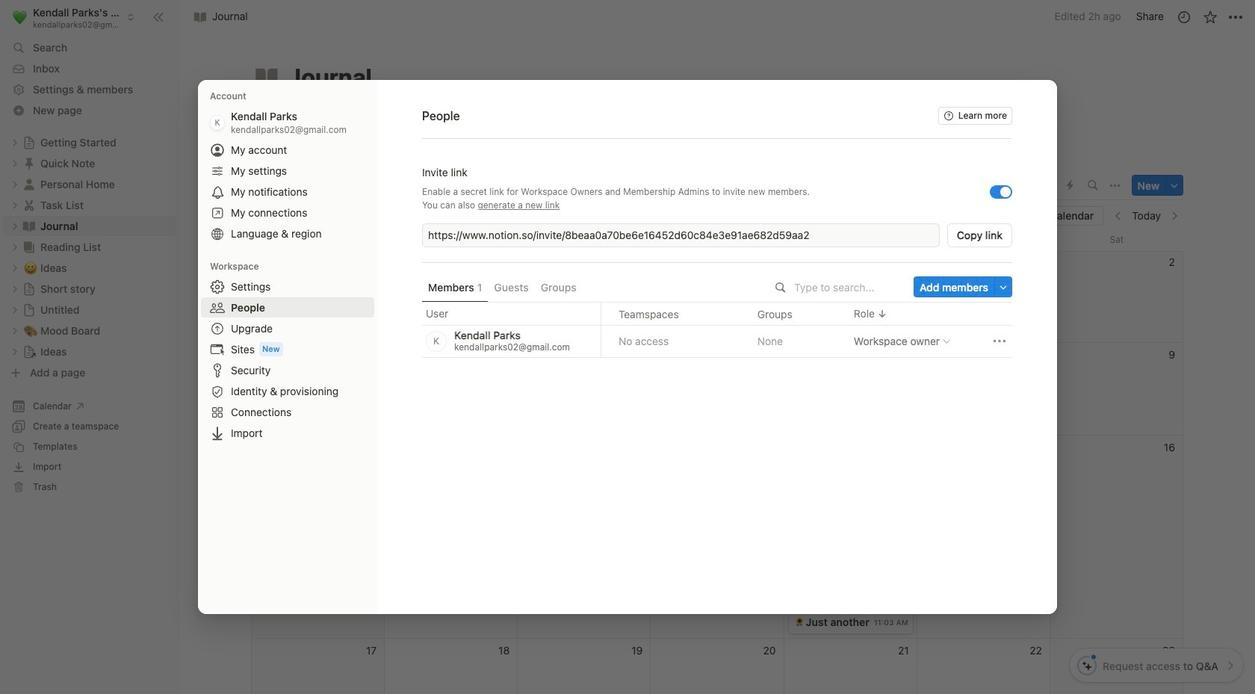 Task type: describe. For each thing, give the bounding box(es) containing it.
Type to search... text field
[[794, 281, 904, 294]]

change page icon image
[[253, 64, 280, 90]]

favorite image
[[1203, 9, 1218, 24]]

next month image
[[1170, 211, 1180, 221]]

create and view automations image
[[1067, 180, 1074, 191]]



Task type: vqa. For each thing, say whether or not it's contained in the screenshot.
"K" image on the top left of the page
no



Task type: locate. For each thing, give the bounding box(es) containing it.
type to search... image
[[776, 282, 786, 293]]

previous month image
[[1114, 211, 1124, 221]]

None text field
[[428, 228, 937, 243]]

🌻 image
[[795, 616, 804, 628]]

close sidebar image
[[152, 11, 164, 23]]

💚 image
[[13, 8, 27, 26]]

updates image
[[1177, 9, 1192, 24]]

tab list
[[251, 171, 995, 201]]



